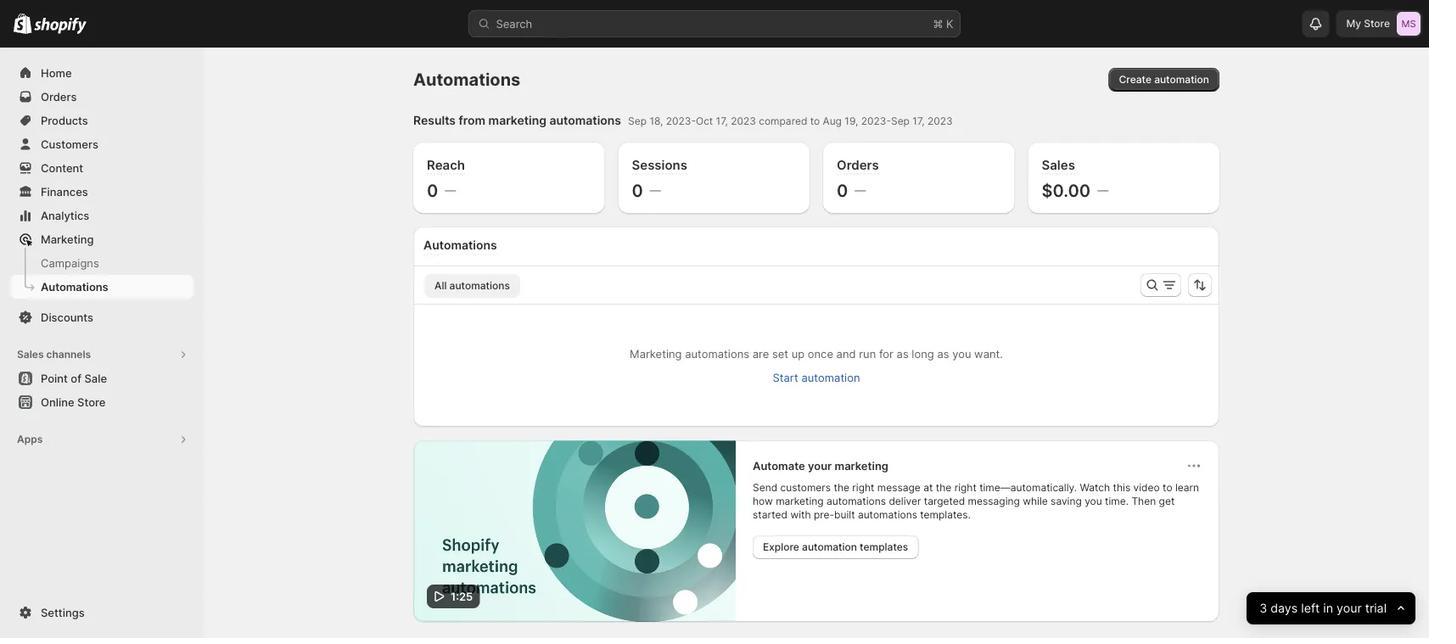 Task type: locate. For each thing, give the bounding box(es) containing it.
2 vertical spatial marketing
[[776, 495, 824, 508]]

products link
[[10, 109, 194, 132]]

1 horizontal spatial sep
[[891, 115, 910, 127]]

while
[[1023, 495, 1048, 508]]

2 2023- from the left
[[862, 115, 891, 127]]

3 0 from the left
[[837, 180, 848, 201]]

1 horizontal spatial 2023
[[928, 115, 953, 127]]

2 17, from the left
[[913, 115, 925, 127]]

0 vertical spatial to
[[811, 115, 820, 127]]

to inside send customers the right message at the right time—automatically. watch this video to learn how marketing automations deliver targeted messaging while saving you time. then get started with pre-built automations templates.
[[1163, 482, 1173, 494]]

0 vertical spatial marketing
[[489, 113, 547, 128]]

1 horizontal spatial your
[[1337, 601, 1362, 616]]

0 inside reach 0 —
[[427, 180, 438, 201]]

0 horizontal spatial sales
[[17, 349, 44, 361]]

— for reach 0 —
[[445, 183, 456, 197]]

my
[[1347, 17, 1362, 30]]

0 horizontal spatial store
[[77, 396, 106, 409]]

0 horizontal spatial 0
[[427, 180, 438, 201]]

17, right oct
[[716, 115, 728, 127]]

— down 19,
[[855, 183, 866, 197]]

1 vertical spatial orders
[[837, 157, 879, 172]]

0 horizontal spatial 17,
[[716, 115, 728, 127]]

learn
[[1176, 482, 1200, 494]]

days
[[1271, 601, 1298, 616]]

0 inside orders 0 —
[[837, 180, 848, 201]]

0 horizontal spatial sep
[[628, 115, 647, 127]]

time.
[[1105, 495, 1129, 508]]

1 sep from the left
[[628, 115, 647, 127]]

1 — from the left
[[445, 183, 456, 197]]

1 0 from the left
[[427, 180, 438, 201]]

online store link
[[10, 391, 194, 414]]

1 horizontal spatial as
[[938, 347, 950, 360]]

automate your marketing
[[753, 459, 889, 472]]

you down watch
[[1085, 495, 1103, 508]]

orders
[[41, 90, 77, 103], [837, 157, 879, 172]]

2023- right the 18,
[[666, 115, 696, 127]]

marketing up with
[[776, 495, 824, 508]]

1 horizontal spatial right
[[955, 482, 977, 494]]

4 — from the left
[[1098, 183, 1109, 197]]

sales
[[1042, 157, 1076, 172], [17, 349, 44, 361]]

sale
[[84, 372, 107, 385]]

k
[[947, 17, 954, 30]]

— for orders 0 —
[[855, 183, 866, 197]]

start automation link
[[763, 366, 871, 390]]

sales inside "button"
[[17, 349, 44, 361]]

your right the in
[[1337, 601, 1362, 616]]

1 vertical spatial sales
[[17, 349, 44, 361]]

0 vertical spatial you
[[953, 347, 972, 360]]

17, right 19,
[[913, 115, 925, 127]]

store right my at the top
[[1364, 17, 1391, 30]]

1:25 button
[[413, 441, 736, 622]]

1 horizontal spatial to
[[1163, 482, 1173, 494]]

for
[[879, 347, 894, 360]]

as
[[897, 347, 909, 360], [938, 347, 950, 360]]

automation down once
[[802, 371, 860, 384]]

0
[[427, 180, 438, 201], [632, 180, 643, 201], [837, 180, 848, 201]]

right up built
[[853, 482, 875, 494]]

⌘
[[933, 17, 944, 30]]

apps
[[17, 433, 43, 446]]

1 vertical spatial automations
[[424, 238, 497, 253]]

0 vertical spatial marketing
[[41, 233, 94, 246]]

1 vertical spatial your
[[1337, 601, 1362, 616]]

0 down 19,
[[837, 180, 848, 201]]

1 horizontal spatial the
[[936, 482, 952, 494]]

1 vertical spatial store
[[77, 396, 106, 409]]

point of sale button
[[0, 367, 204, 391]]

and
[[837, 347, 856, 360]]

sales channels
[[17, 349, 91, 361]]

message
[[878, 482, 921, 494]]

run
[[859, 347, 876, 360]]

automations up all automations
[[424, 238, 497, 253]]

3 — from the left
[[855, 183, 866, 197]]

0 horizontal spatial the
[[834, 482, 850, 494]]

orders down 19,
[[837, 157, 879, 172]]

1 horizontal spatial 17,
[[913, 115, 925, 127]]

0 vertical spatial your
[[808, 459, 832, 472]]

the up built
[[834, 482, 850, 494]]

0 vertical spatial automations
[[413, 69, 521, 90]]

sep left the 18,
[[628, 115, 647, 127]]

1 vertical spatial marketing
[[630, 347, 682, 360]]

create automation link
[[1109, 68, 1220, 92]]

channels
[[46, 349, 91, 361]]

0 horizontal spatial your
[[808, 459, 832, 472]]

marketing for your
[[835, 459, 889, 472]]

1 horizontal spatial marketing
[[630, 347, 682, 360]]

automations down deliver at the bottom of the page
[[858, 509, 918, 521]]

my store image
[[1397, 12, 1421, 36]]

1 horizontal spatial store
[[1364, 17, 1391, 30]]

0 inside sessions 0 —
[[632, 180, 643, 201]]

— inside orders 0 —
[[855, 183, 866, 197]]

1 horizontal spatial sales
[[1042, 157, 1076, 172]]

1 horizontal spatial you
[[1085, 495, 1103, 508]]

discounts
[[41, 311, 93, 324]]

the
[[834, 482, 850, 494], [936, 482, 952, 494]]

marketing right from
[[489, 113, 547, 128]]

store inside button
[[77, 396, 106, 409]]

— inside reach 0 —
[[445, 183, 456, 197]]

watch
[[1080, 482, 1111, 494]]

2 vertical spatial automation
[[802, 541, 857, 554]]

automations
[[550, 113, 621, 128], [450, 280, 510, 292], [685, 347, 750, 360], [827, 495, 886, 508], [858, 509, 918, 521]]

as right for
[[897, 347, 909, 360]]

2023
[[731, 115, 756, 127], [928, 115, 953, 127]]

0 horizontal spatial to
[[811, 115, 820, 127]]

customers
[[41, 138, 98, 151]]

automations left are
[[685, 347, 750, 360]]

1 horizontal spatial marketing
[[776, 495, 824, 508]]

marketing
[[489, 113, 547, 128], [835, 459, 889, 472], [776, 495, 824, 508]]

results from marketing automations sep 18, 2023-oct 17, 2023 compared to aug 19, 2023-sep 17, 2023
[[413, 113, 953, 128]]

online store
[[41, 396, 106, 409]]

2 0 from the left
[[632, 180, 643, 201]]

started
[[753, 509, 788, 521]]

store down sale
[[77, 396, 106, 409]]

reach 0 —
[[427, 157, 465, 201]]

0 vertical spatial automation
[[1155, 73, 1210, 86]]

sales inside 'sales $0.00 —'
[[1042, 157, 1076, 172]]

orders for orders 0 —
[[837, 157, 879, 172]]

your up the customers
[[808, 459, 832, 472]]

at
[[924, 482, 933, 494]]

to up get
[[1163, 482, 1173, 494]]

shopify image
[[14, 13, 32, 34], [34, 17, 87, 34]]

— right $0.00
[[1098, 183, 1109, 197]]

left
[[1302, 601, 1320, 616]]

0 vertical spatial sales
[[1042, 157, 1076, 172]]

2023-
[[666, 115, 696, 127], [862, 115, 891, 127]]

0 down sessions
[[632, 180, 643, 201]]

set
[[772, 347, 789, 360]]

as right long
[[938, 347, 950, 360]]

1 vertical spatial marketing
[[835, 459, 889, 472]]

sep
[[628, 115, 647, 127], [891, 115, 910, 127]]

are
[[753, 347, 769, 360]]

you
[[953, 347, 972, 360], [1085, 495, 1103, 508]]

automations right all on the top
[[450, 280, 510, 292]]

— inside 'sales $0.00 —'
[[1098, 183, 1109, 197]]

2023- right 19,
[[862, 115, 891, 127]]

2 horizontal spatial marketing
[[835, 459, 889, 472]]

content link
[[10, 156, 194, 180]]

1 2023 from the left
[[731, 115, 756, 127]]

products
[[41, 114, 88, 127]]

orders for orders
[[41, 90, 77, 103]]

all automations button
[[424, 274, 520, 298]]

automation down pre-
[[802, 541, 857, 554]]

automations down campaigns
[[41, 280, 108, 293]]

1 vertical spatial automation
[[802, 371, 860, 384]]

0 down reach
[[427, 180, 438, 201]]

0 horizontal spatial marketing
[[489, 113, 547, 128]]

to left aug
[[811, 115, 820, 127]]

sales up point
[[17, 349, 44, 361]]

1 2023- from the left
[[666, 115, 696, 127]]

1 horizontal spatial 2023-
[[862, 115, 891, 127]]

up
[[792, 347, 805, 360]]

1 horizontal spatial orders
[[837, 157, 879, 172]]

you left want.
[[953, 347, 972, 360]]

get
[[1159, 495, 1175, 508]]

automation right create
[[1155, 73, 1210, 86]]

orders down home at the left top of the page
[[41, 90, 77, 103]]

0 horizontal spatial orders
[[41, 90, 77, 103]]

marketing for from
[[489, 113, 547, 128]]

2 horizontal spatial 0
[[837, 180, 848, 201]]

create
[[1119, 73, 1152, 86]]

marketing link
[[10, 228, 194, 251]]

0 horizontal spatial marketing
[[41, 233, 94, 246]]

0 vertical spatial store
[[1364, 17, 1391, 30]]

sep right 19,
[[891, 115, 910, 127]]

sessions
[[632, 157, 688, 172]]

automations link
[[10, 275, 194, 299]]

0 horizontal spatial you
[[953, 347, 972, 360]]

in
[[1324, 601, 1334, 616]]

0 horizontal spatial 2023-
[[666, 115, 696, 127]]

your
[[808, 459, 832, 472], [1337, 601, 1362, 616]]

results
[[413, 113, 456, 128]]

2 — from the left
[[650, 183, 661, 197]]

settings
[[41, 606, 85, 619]]

— down sessions
[[650, 183, 661, 197]]

0 horizontal spatial right
[[853, 482, 875, 494]]

— inside sessions 0 —
[[650, 183, 661, 197]]

1 vertical spatial to
[[1163, 482, 1173, 494]]

start
[[773, 371, 799, 384]]

sales up $0.00
[[1042, 157, 1076, 172]]

0 horizontal spatial shopify image
[[14, 13, 32, 34]]

1 17, from the left
[[716, 115, 728, 127]]

built
[[835, 509, 855, 521]]

— down reach
[[445, 183, 456, 197]]

2 as from the left
[[938, 347, 950, 360]]

to
[[811, 115, 820, 127], [1163, 482, 1173, 494]]

0 horizontal spatial 2023
[[731, 115, 756, 127]]

— for sales $0.00 —
[[1098, 183, 1109, 197]]

0 horizontal spatial as
[[897, 347, 909, 360]]

marketing up the message
[[835, 459, 889, 472]]

right up targeted
[[955, 482, 977, 494]]

1 vertical spatial you
[[1085, 495, 1103, 508]]

0 vertical spatial orders
[[41, 90, 77, 103]]

0 for sessions 0 —
[[632, 180, 643, 201]]

the up targeted
[[936, 482, 952, 494]]

automations up from
[[413, 69, 521, 90]]

1 horizontal spatial 0
[[632, 180, 643, 201]]



Task type: vqa. For each thing, say whether or not it's contained in the screenshot.
name to the right
no



Task type: describe. For each thing, give the bounding box(es) containing it.
store for online store
[[77, 396, 106, 409]]

3
[[1260, 601, 1268, 616]]

analytics
[[41, 209, 89, 222]]

content
[[41, 161, 83, 174]]

1 right from the left
[[853, 482, 875, 494]]

online store button
[[0, 391, 204, 414]]

templates.
[[921, 509, 971, 521]]

pre-
[[814, 509, 835, 521]]

marketing inside send customers the right message at the right time—automatically. watch this video to learn how marketing automations deliver targeted messaging while saving you time. then get started with pre-built automations templates.
[[776, 495, 824, 508]]

18,
[[650, 115, 663, 127]]

1 the from the left
[[834, 482, 850, 494]]

1 horizontal spatial shopify image
[[34, 17, 87, 34]]

then
[[1132, 495, 1157, 508]]

3 days left in your trial
[[1260, 601, 1387, 616]]

2 2023 from the left
[[928, 115, 953, 127]]

video
[[1134, 482, 1160, 494]]

messaging
[[968, 495, 1020, 508]]

marketing for marketing
[[41, 233, 94, 246]]

⌘ k
[[933, 17, 954, 30]]

finances link
[[10, 180, 194, 204]]

templates
[[860, 541, 909, 554]]

automations up built
[[827, 495, 886, 508]]

want.
[[975, 347, 1003, 360]]

analytics link
[[10, 204, 194, 228]]

2 vertical spatial automations
[[41, 280, 108, 293]]

automations inside button
[[450, 280, 510, 292]]

0 for orders 0 —
[[837, 180, 848, 201]]

campaigns
[[41, 256, 99, 270]]

saving
[[1051, 495, 1082, 508]]

sessions 0 —
[[632, 157, 688, 201]]

all automations
[[435, 280, 510, 292]]

your inside dropdown button
[[1337, 601, 1362, 616]]

targeted
[[924, 495, 965, 508]]

automation for explore
[[802, 541, 857, 554]]

settings link
[[10, 601, 194, 625]]

sales for $0.00
[[1042, 157, 1076, 172]]

sales for channels
[[17, 349, 44, 361]]

automate
[[753, 459, 806, 472]]

automation for start
[[802, 371, 860, 384]]

marketing for marketing automations are set up once and run for as long as you want.
[[630, 347, 682, 360]]

from
[[459, 113, 486, 128]]

sales channels button
[[10, 343, 194, 367]]

0 for reach 0 —
[[427, 180, 438, 201]]

my store
[[1347, 17, 1391, 30]]

sales $0.00 —
[[1042, 157, 1109, 201]]

19,
[[845, 115, 859, 127]]

with
[[791, 509, 811, 521]]

explore automation templates
[[763, 541, 909, 554]]

aug
[[823, 115, 842, 127]]

search
[[496, 17, 533, 30]]

customers
[[781, 482, 831, 494]]

once
[[808, 347, 834, 360]]

2 the from the left
[[936, 482, 952, 494]]

home link
[[10, 61, 194, 85]]

oct
[[696, 115, 713, 127]]

store for my store
[[1364, 17, 1391, 30]]

point of sale
[[41, 372, 107, 385]]

discounts link
[[10, 306, 194, 329]]

automations left the 18,
[[550, 113, 621, 128]]

time—automatically.
[[980, 482, 1077, 494]]

apps button
[[10, 428, 194, 452]]

of
[[71, 372, 81, 385]]

orders 0 —
[[837, 157, 879, 201]]

2 right from the left
[[955, 482, 977, 494]]

how
[[753, 495, 773, 508]]

create automation
[[1119, 73, 1210, 86]]

marketing automations are set up once and run for as long as you want.
[[630, 347, 1003, 360]]

send customers the right message at the right time—automatically. watch this video to learn how marketing automations deliver targeted messaging while saving you time. then get started with pre-built automations templates.
[[753, 482, 1200, 521]]

reach
[[427, 157, 465, 172]]

home
[[41, 66, 72, 79]]

3 days left in your trial button
[[1247, 593, 1416, 625]]

trial
[[1366, 601, 1387, 616]]

deliver
[[889, 495, 922, 508]]

2 sep from the left
[[891, 115, 910, 127]]

point of sale link
[[10, 367, 194, 391]]

point
[[41, 372, 68, 385]]

this
[[1113, 482, 1131, 494]]

orders link
[[10, 85, 194, 109]]

all
[[435, 280, 447, 292]]

1:25
[[451, 590, 473, 603]]

finances
[[41, 185, 88, 198]]

compared
[[759, 115, 808, 127]]

automation for create
[[1155, 73, 1210, 86]]

campaigns link
[[10, 251, 194, 275]]

start automation
[[773, 371, 860, 384]]

long
[[912, 347, 934, 360]]

to inside results from marketing automations sep 18, 2023-oct 17, 2023 compared to aug 19, 2023-sep 17, 2023
[[811, 115, 820, 127]]

— for sessions 0 —
[[650, 183, 661, 197]]

you inside send customers the right message at the right time—automatically. watch this video to learn how marketing automations deliver targeted messaging while saving you time. then get started with pre-built automations templates.
[[1085, 495, 1103, 508]]

explore automation templates link
[[753, 536, 919, 559]]

send
[[753, 482, 778, 494]]

customers link
[[10, 132, 194, 156]]

1 as from the left
[[897, 347, 909, 360]]

$0.00
[[1042, 180, 1091, 201]]

online
[[41, 396, 74, 409]]



